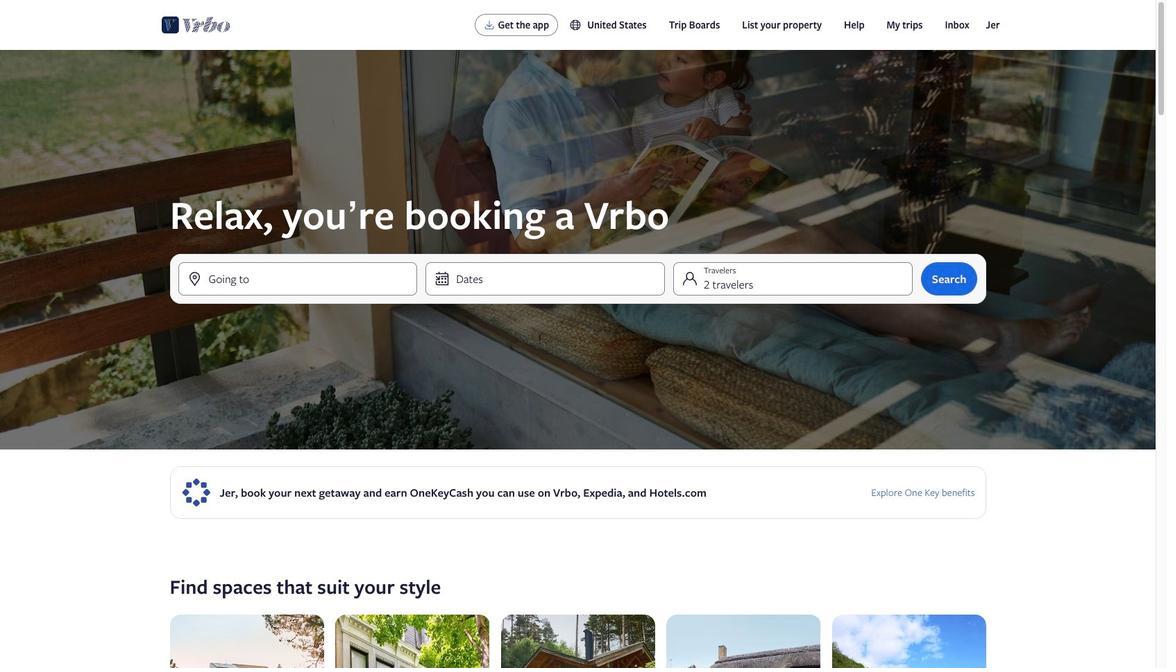 Task type: locate. For each thing, give the bounding box(es) containing it.
main content
[[0, 50, 1156, 669]]

vrbo logo image
[[161, 14, 230, 36]]

small image
[[570, 19, 588, 31]]



Task type: vqa. For each thing, say whether or not it's contained in the screenshot.
'Previous month' Image
no



Task type: describe. For each thing, give the bounding box(es) containing it.
one key blue tier image
[[181, 478, 211, 508]]

wizard region
[[0, 50, 1156, 450]]

download the app button image
[[484, 19, 495, 31]]



